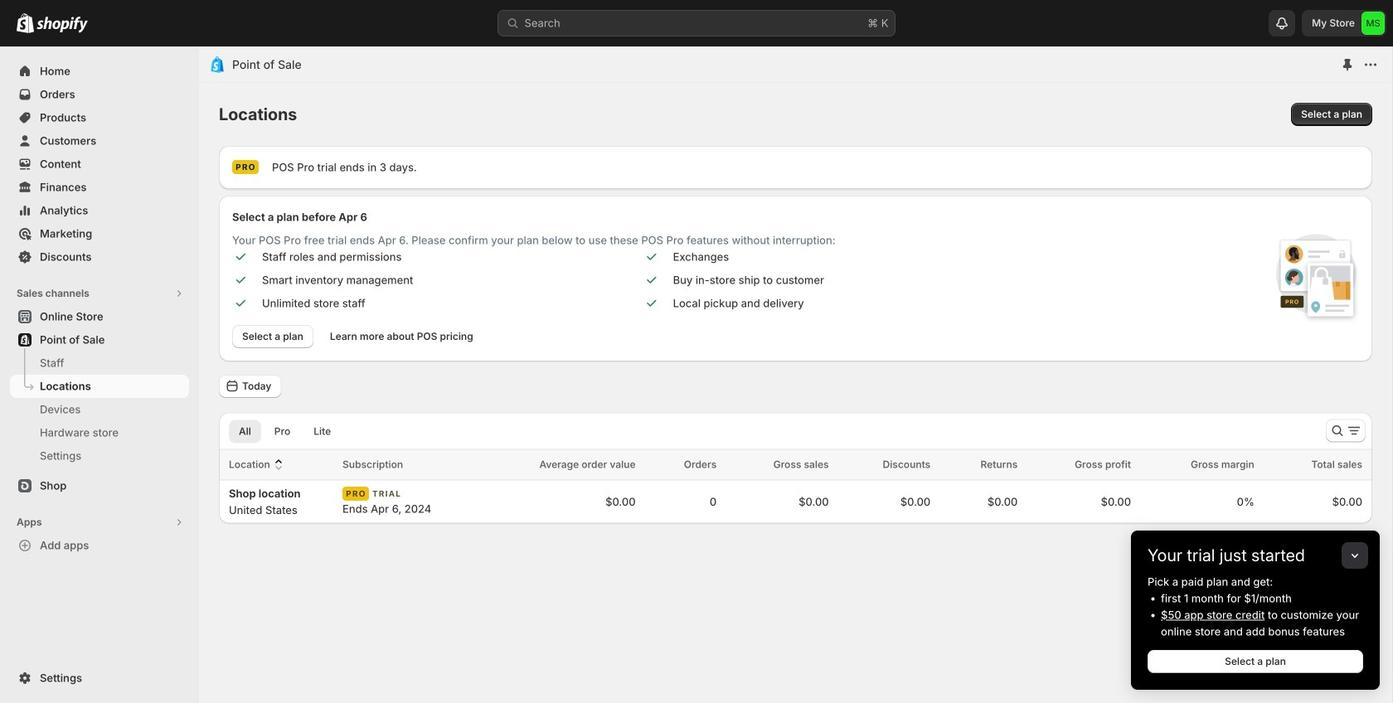 Task type: describe. For each thing, give the bounding box(es) containing it.
fullscreen dialog
[[199, 46, 1393, 704]]

icon for point of sale image
[[209, 56, 226, 73]]



Task type: locate. For each thing, give the bounding box(es) containing it.
my store image
[[1362, 12, 1386, 35]]

0 horizontal spatial shopify image
[[17, 13, 34, 33]]

1 horizontal spatial shopify image
[[37, 16, 88, 33]]

shopify image
[[17, 13, 34, 33], [37, 16, 88, 33]]



Task type: vqa. For each thing, say whether or not it's contained in the screenshot.
the leftmost shopify image
yes



